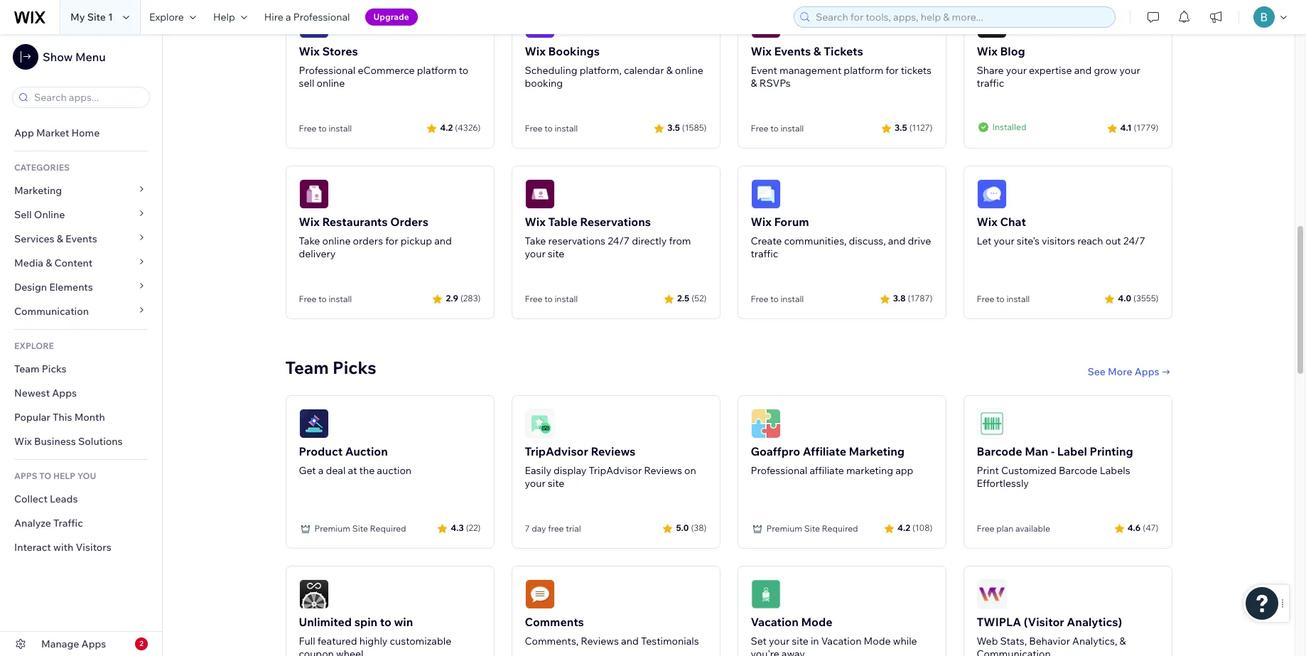 Task type: describe. For each thing, give the bounding box(es) containing it.
4.6 (47)
[[1128, 523, 1159, 533]]

reach
[[1078, 234, 1104, 247]]

& inside wix bookings scheduling platform, calendar & online booking
[[667, 64, 673, 77]]

collect leads
[[14, 493, 78, 505]]

wix forum logo image
[[751, 179, 781, 209]]

free to install for orders
[[299, 293, 352, 304]]

install for orders
[[329, 293, 352, 304]]

3.5 (1127)
[[895, 122, 933, 133]]

analyze traffic link
[[0, 511, 162, 535]]

traffic inside wix blog share your expertise and grow your traffic
[[977, 77, 1005, 89]]

comments comments, reviews and testimonials
[[525, 615, 699, 647]]

design
[[14, 281, 47, 294]]

show
[[43, 50, 73, 64]]

2.5
[[678, 293, 690, 304]]

popular this month
[[14, 411, 105, 424]]

your inside wix table reservations take reservations 24/7 directly from your site
[[525, 247, 546, 260]]

(1779)
[[1134, 122, 1159, 133]]

professional inside the goaffpro affiliate marketing professional affiliate marketing app
[[751, 464, 808, 477]]

reservations
[[580, 214, 651, 229]]

0 horizontal spatial mode
[[802, 615, 833, 629]]

see more apps
[[1088, 365, 1160, 378]]

unlimited
[[299, 615, 352, 629]]

1 vertical spatial tripadvisor
[[589, 464, 642, 477]]

get
[[299, 464, 316, 477]]

platform inside wix events & tickets event management platform for tickets & rsvps
[[844, 64, 884, 77]]

2 horizontal spatial apps
[[1135, 365, 1160, 378]]

rsvps
[[760, 77, 791, 89]]

upgrade button
[[365, 9, 418, 26]]

1 horizontal spatial team
[[285, 357, 329, 378]]

1 vertical spatial mode
[[864, 635, 891, 647]]

sell online link
[[0, 203, 162, 227]]

for inside wix restaurants orders take online orders for pickup and delivery
[[385, 234, 399, 247]]

4.0
[[1118, 293, 1132, 304]]

help
[[213, 11, 235, 23]]

free for wix table reservations
[[525, 293, 543, 304]]

free for wix bookings
[[525, 123, 543, 133]]

online inside wix restaurants orders take online orders for pickup and delivery
[[322, 234, 351, 247]]

marketing
[[847, 464, 894, 477]]

more
[[1108, 365, 1133, 378]]

install for let
[[1007, 293, 1030, 304]]

reviews inside 'comments comments, reviews and testimonials'
[[581, 635, 619, 647]]

and inside wix restaurants orders take online orders for pickup and delivery
[[434, 234, 452, 247]]

4.2 for marketing
[[898, 523, 911, 533]]

analyze traffic
[[14, 517, 83, 530]]

tripadvisor reviews logo image
[[525, 409, 555, 438]]

install for professional
[[329, 123, 352, 133]]

free to install for professional
[[299, 123, 352, 133]]

& up media & content
[[57, 232, 63, 245]]

& left rsvps in the top of the page
[[751, 77, 758, 89]]

newest
[[14, 387, 50, 400]]

app
[[896, 464, 914, 477]]

analytics)
[[1067, 615, 1123, 629]]

spin
[[355, 615, 378, 629]]

vacation mode set your site in vacation mode while you're away
[[751, 615, 918, 656]]

in
[[811, 635, 819, 647]]

product auction logo image
[[299, 409, 329, 438]]

traffic
[[53, 517, 83, 530]]

app market home
[[14, 127, 100, 139]]

4.3 (22)
[[451, 523, 481, 533]]

services & events link
[[0, 227, 162, 251]]

site for goaffpro affiliate marketing
[[805, 523, 820, 534]]

free for wix stores
[[299, 123, 317, 133]]

wix chat let your site's visitors reach out 24/7
[[977, 214, 1146, 247]]

wix business solutions link
[[0, 429, 162, 454]]

tripadvisor reviews easily display tripadvisor reviews on your site
[[525, 444, 697, 490]]

behavior
[[1030, 635, 1071, 647]]

collect leads link
[[0, 487, 162, 511]]

communication inside twipla (visitor analytics) web stats, behavior analytics, & communication
[[977, 647, 1051, 656]]

for inside wix events & tickets event management platform for tickets & rsvps
[[886, 64, 899, 77]]

hire
[[264, 11, 284, 23]]

free to install for scheduling
[[525, 123, 578, 133]]

product
[[299, 444, 343, 458]]

my
[[70, 11, 85, 23]]

apps for newest apps
[[52, 387, 77, 400]]

install for create
[[781, 293, 804, 304]]

free to install for &
[[751, 123, 804, 133]]

the
[[359, 464, 375, 477]]

7
[[525, 523, 530, 534]]

to for wix table reservations
[[545, 293, 553, 304]]

sell
[[14, 208, 32, 221]]

free for wix chat
[[977, 293, 995, 304]]

(1127)
[[910, 122, 933, 133]]

free to install for let
[[977, 293, 1030, 304]]

3.8 (1787)
[[893, 293, 933, 304]]

1 horizontal spatial team picks
[[285, 357, 376, 378]]

4.2 (108)
[[898, 523, 933, 533]]

free for wix forum
[[751, 293, 769, 304]]

3.5 for tickets
[[895, 122, 908, 133]]

marketing inside the goaffpro affiliate marketing professional affiliate marketing app
[[849, 444, 905, 458]]

booking
[[525, 77, 563, 89]]

to for wix bookings
[[545, 123, 553, 133]]

(47)
[[1143, 523, 1159, 533]]

goaffpro affiliate marketing logo image
[[751, 409, 781, 438]]

premium site required for affiliate
[[767, 523, 859, 534]]

orders
[[353, 234, 383, 247]]

1 vertical spatial barcode
[[1059, 464, 1098, 477]]

0 vertical spatial reviews
[[591, 444, 636, 458]]

marketing link
[[0, 178, 162, 203]]

testimonials
[[641, 635, 699, 647]]

online inside wix stores professional ecommerce platform to sell online
[[317, 77, 345, 89]]

1 vertical spatial reviews
[[644, 464, 682, 477]]

4.0 (3555)
[[1118, 293, 1159, 304]]

help button
[[205, 0, 256, 34]]

Search for tools, apps, help & more... field
[[812, 7, 1111, 27]]

wix restaurants orders take online orders for pickup and delivery
[[299, 214, 452, 260]]

marketing inside marketing link
[[14, 184, 62, 197]]

wix for wix events & tickets
[[751, 44, 772, 58]]

newest apps
[[14, 387, 77, 400]]

my site 1
[[70, 11, 113, 23]]

highly
[[359, 635, 388, 647]]

events inside sidebar element
[[65, 232, 97, 245]]

0 vertical spatial vacation
[[751, 615, 799, 629]]

twipla (visitor analytics) web stats, behavior analytics, & communication
[[977, 615, 1127, 656]]

wix restaurants orders logo image
[[299, 179, 329, 209]]

set
[[751, 635, 767, 647]]

wix for wix chat
[[977, 214, 998, 229]]

free for barcode man - label printing
[[977, 523, 995, 534]]

2
[[139, 639, 143, 648]]

to for wix stores
[[319, 123, 327, 133]]

team picks inside team picks link
[[14, 363, 67, 375]]

twipla
[[977, 615, 1022, 629]]

to for wix events & tickets
[[771, 123, 779, 133]]

professional for stores
[[299, 64, 356, 77]]

solutions
[[78, 435, 123, 448]]

1 horizontal spatial picks
[[333, 357, 376, 378]]

0 horizontal spatial a
[[286, 11, 291, 23]]

2.5 (52)
[[678, 293, 707, 304]]

platform,
[[580, 64, 622, 77]]

wix blog share your expertise and grow your traffic
[[977, 44, 1141, 89]]



Task type: locate. For each thing, give the bounding box(es) containing it.
team picks link
[[0, 357, 162, 381]]

0 horizontal spatial 4.2
[[440, 122, 453, 133]]

online down restaurants
[[322, 234, 351, 247]]

let
[[977, 234, 992, 247]]

0 vertical spatial barcode
[[977, 444, 1023, 458]]

install down site's
[[1007, 293, 1030, 304]]

free to install down rsvps in the top of the page
[[751, 123, 804, 133]]

install down rsvps in the top of the page
[[781, 123, 804, 133]]

1 vertical spatial communication
[[977, 647, 1051, 656]]

4.1
[[1121, 122, 1132, 133]]

0 horizontal spatial premium
[[315, 523, 351, 534]]

menu
[[75, 50, 106, 64]]

required for affiliate
[[822, 523, 859, 534]]

goaffpro affiliate marketing professional affiliate marketing app
[[751, 444, 914, 477]]

site left in
[[792, 635, 809, 647]]

& up management
[[814, 44, 822, 58]]

team picks up product auction logo on the left
[[285, 357, 376, 378]]

create
[[751, 234, 782, 247]]

1 horizontal spatial tripadvisor
[[589, 464, 642, 477]]

(52)
[[692, 293, 707, 304]]

1 vertical spatial a
[[318, 464, 324, 477]]

wix up "let"
[[977, 214, 998, 229]]

1 horizontal spatial for
[[886, 64, 899, 77]]

team down 'explore'
[[14, 363, 40, 375]]

2 take from the left
[[525, 234, 546, 247]]

1 horizontal spatial required
[[822, 523, 859, 534]]

your inside "tripadvisor reviews easily display tripadvisor reviews on your site"
[[525, 477, 546, 490]]

a right get on the bottom of the page
[[318, 464, 324, 477]]

site down affiliate
[[805, 523, 820, 534]]

vacation right in
[[822, 635, 862, 647]]

your left reservations
[[525, 247, 546, 260]]

visitors
[[1042, 234, 1076, 247]]

0 vertical spatial tripadvisor
[[525, 444, 589, 458]]

traffic down 'blog'
[[977, 77, 1005, 89]]

categories
[[14, 162, 70, 173]]

4.1 (1779)
[[1121, 122, 1159, 133]]

to for wix chat
[[997, 293, 1005, 304]]

customized
[[1002, 464, 1057, 477]]

apps right manage
[[81, 638, 106, 651]]

and left testimonials
[[621, 635, 639, 647]]

professional up stores
[[293, 11, 350, 23]]

1 vertical spatial for
[[385, 234, 399, 247]]

site inside "tripadvisor reviews easily display tripadvisor reviews on your site"
[[548, 477, 565, 490]]

4.2 left (4326)
[[440, 122, 453, 133]]

Search apps... field
[[30, 87, 145, 107]]

0 horizontal spatial marketing
[[14, 184, 62, 197]]

0 horizontal spatial team picks
[[14, 363, 67, 375]]

0 horizontal spatial for
[[385, 234, 399, 247]]

twipla (visitor analytics) logo image
[[977, 579, 1007, 609]]

wix table reservations logo image
[[525, 179, 555, 209]]

to for wix forum
[[771, 293, 779, 304]]

1 horizontal spatial marketing
[[849, 444, 905, 458]]

free for wix restaurants orders
[[299, 293, 317, 304]]

goaffpro
[[751, 444, 801, 458]]

3.5 left (1585)
[[668, 122, 680, 133]]

0 vertical spatial site
[[548, 247, 565, 260]]

full
[[299, 635, 315, 647]]

your right grow
[[1120, 64, 1141, 77]]

business
[[34, 435, 76, 448]]

and inside wix forum create communities, discuss, and drive traffic
[[888, 234, 906, 247]]

install for scheduling
[[555, 123, 578, 133]]

0 horizontal spatial site
[[87, 11, 106, 23]]

0 vertical spatial marketing
[[14, 184, 62, 197]]

print
[[977, 464, 999, 477]]

1 vertical spatial marketing
[[849, 444, 905, 458]]

your right "let"
[[994, 234, 1015, 247]]

free
[[299, 123, 317, 133], [525, 123, 543, 133], [751, 123, 769, 133], [299, 293, 317, 304], [525, 293, 543, 304], [751, 293, 769, 304], [977, 293, 995, 304], [977, 523, 995, 534]]

wix for wix restaurants orders
[[299, 214, 320, 229]]

site's
[[1017, 234, 1040, 247]]

site for product auction
[[352, 523, 368, 534]]

install down delivery
[[329, 293, 352, 304]]

0 horizontal spatial platform
[[417, 64, 457, 77]]

picks inside sidebar element
[[42, 363, 67, 375]]

and right 'pickup'
[[434, 234, 452, 247]]

tripadvisor right display
[[589, 464, 642, 477]]

premium site required down affiliate
[[767, 523, 859, 534]]

events up management
[[775, 44, 811, 58]]

2 premium site required from the left
[[767, 523, 859, 534]]

app
[[14, 127, 34, 139]]

out
[[1106, 234, 1122, 247]]

24/7 inside wix table reservations take reservations 24/7 directly from your site
[[608, 234, 630, 247]]

premium for product
[[315, 523, 351, 534]]

1 vertical spatial events
[[65, 232, 97, 245]]

sell
[[299, 77, 315, 89]]

0 vertical spatial communication
[[14, 305, 91, 318]]

wix for wix table reservations
[[525, 214, 546, 229]]

to for wix restaurants orders
[[319, 293, 327, 304]]

free left plan
[[977, 523, 995, 534]]

1 required from the left
[[370, 523, 406, 534]]

product auction get a deal at the auction
[[299, 444, 412, 477]]

2 vertical spatial apps
[[81, 638, 106, 651]]

0 horizontal spatial events
[[65, 232, 97, 245]]

premium down the deal
[[315, 523, 351, 534]]

required
[[370, 523, 406, 534], [822, 523, 859, 534]]

0 horizontal spatial communication
[[14, 305, 91, 318]]

your right set
[[769, 635, 790, 647]]

communication
[[14, 305, 91, 318], [977, 647, 1051, 656]]

see more apps button
[[1088, 365, 1173, 378]]

online inside wix bookings scheduling platform, calendar & online booking
[[675, 64, 704, 77]]

free right (283)
[[525, 293, 543, 304]]

newest apps link
[[0, 381, 162, 405]]

1 horizontal spatial premium site required
[[767, 523, 859, 534]]

tickets
[[901, 64, 932, 77]]

wix inside wix forum create communities, discuss, and drive traffic
[[751, 214, 772, 229]]

free to install down "booking" at the top of the page
[[525, 123, 578, 133]]

communication down design elements
[[14, 305, 91, 318]]

3.5 left (1127)
[[895, 122, 908, 133]]

1 horizontal spatial take
[[525, 234, 546, 247]]

free for wix events & tickets
[[751, 123, 769, 133]]

team up product auction logo on the left
[[285, 357, 329, 378]]

& inside twipla (visitor analytics) web stats, behavior analytics, & communication
[[1120, 635, 1127, 647]]

man
[[1025, 444, 1049, 458]]

wix left table in the left of the page
[[525, 214, 546, 229]]

take down wix restaurants orders logo
[[299, 234, 320, 247]]

free to install down the sell at the top of the page
[[299, 123, 352, 133]]

manage apps
[[41, 638, 106, 651]]

platform right ecommerce
[[417, 64, 457, 77]]

communication link
[[0, 299, 162, 323]]

wix for wix stores
[[299, 44, 320, 58]]

& right 'calendar'
[[667, 64, 673, 77]]

apps right more
[[1135, 365, 1160, 378]]

stats,
[[1001, 635, 1027, 647]]

app market home link
[[0, 121, 162, 145]]

1 take from the left
[[299, 234, 320, 247]]

wix for wix blog
[[977, 44, 998, 58]]

premium site required down the
[[315, 523, 406, 534]]

1 premium from the left
[[315, 523, 351, 534]]

media
[[14, 257, 43, 269]]

0 vertical spatial for
[[886, 64, 899, 77]]

site up free
[[548, 477, 565, 490]]

directly
[[632, 234, 667, 247]]

2 premium from the left
[[767, 523, 803, 534]]

on
[[685, 464, 697, 477]]

wix table reservations take reservations 24/7 directly from your site
[[525, 214, 691, 260]]

install down "booking" at the top of the page
[[555, 123, 578, 133]]

sidebar element
[[0, 34, 163, 656]]

events inside wix events & tickets event management platform for tickets & rsvps
[[775, 44, 811, 58]]

team
[[285, 357, 329, 378], [14, 363, 40, 375]]

4.2 for professional
[[440, 122, 453, 133]]

affiliate
[[803, 444, 847, 458]]

barcode up print
[[977, 444, 1023, 458]]

take for wix table reservations
[[525, 234, 546, 247]]

wix for wix forum
[[751, 214, 772, 229]]

and left drive on the top
[[888, 234, 906, 247]]

wix for wix bookings
[[525, 44, 546, 58]]

free down the sell at the top of the page
[[299, 123, 317, 133]]

2 required from the left
[[822, 523, 859, 534]]

0 vertical spatial professional
[[293, 11, 350, 23]]

1 horizontal spatial platform
[[844, 64, 884, 77]]

your down 'blog'
[[1007, 64, 1027, 77]]

1 horizontal spatial a
[[318, 464, 324, 477]]

0 horizontal spatial 3.5
[[668, 122, 680, 133]]

wix inside wix restaurants orders take online orders for pickup and delivery
[[299, 214, 320, 229]]

professional down goaffpro
[[751, 464, 808, 477]]

5.0 (38)
[[676, 523, 707, 533]]

2 horizontal spatial site
[[805, 523, 820, 534]]

2.9 (283)
[[446, 293, 481, 304]]

and left grow
[[1075, 64, 1092, 77]]

wix inside wix events & tickets event management platform for tickets & rsvps
[[751, 44, 772, 58]]

grow
[[1094, 64, 1118, 77]]

(22)
[[466, 523, 481, 533]]

& right the analytics,
[[1120, 635, 1127, 647]]

0 vertical spatial a
[[286, 11, 291, 23]]

4.2 left (108)
[[898, 523, 911, 533]]

barcode down label
[[1059, 464, 1098, 477]]

install up wix restaurants orders logo
[[329, 123, 352, 133]]

free to install for reservations
[[525, 293, 578, 304]]

0 vertical spatial 4.2
[[440, 122, 453, 133]]

marketing down 'categories'
[[14, 184, 62, 197]]

mode left while
[[864, 635, 891, 647]]

wix forum create communities, discuss, and drive traffic
[[751, 214, 932, 260]]

analyze
[[14, 517, 51, 530]]

1 horizontal spatial events
[[775, 44, 811, 58]]

site inside wix table reservations take reservations 24/7 directly from your site
[[548, 247, 565, 260]]

0 vertical spatial events
[[775, 44, 811, 58]]

free plan available
[[977, 523, 1051, 534]]

24/7
[[608, 234, 630, 247], [1124, 234, 1146, 247]]

home
[[71, 127, 100, 139]]

auction
[[345, 444, 388, 458]]

expertise
[[1030, 64, 1072, 77]]

communication down the twipla
[[977, 647, 1051, 656]]

premium site required for auction
[[315, 523, 406, 534]]

24/7 right out
[[1124, 234, 1146, 247]]

wix down popular
[[14, 435, 32, 448]]

a inside product auction get a deal at the auction
[[318, 464, 324, 477]]

2 vertical spatial professional
[[751, 464, 808, 477]]

collect
[[14, 493, 48, 505]]

take for wix restaurants orders
[[299, 234, 320, 247]]

1 premium site required from the left
[[315, 523, 406, 534]]

site left 1
[[87, 11, 106, 23]]

analytics,
[[1073, 635, 1118, 647]]

pickup
[[401, 234, 432, 247]]

for right orders
[[385, 234, 399, 247]]

apps for manage apps
[[81, 638, 106, 651]]

wix inside sidebar element
[[14, 435, 32, 448]]

1 horizontal spatial barcode
[[1059, 464, 1098, 477]]

to
[[39, 471, 51, 481]]

away
[[782, 647, 805, 656]]

install for &
[[781, 123, 804, 133]]

easily
[[525, 464, 552, 477]]

free to install for create
[[751, 293, 804, 304]]

free to install down "let"
[[977, 293, 1030, 304]]

barcode man - label printing print customized barcode labels effortlessly
[[977, 444, 1134, 490]]

0 horizontal spatial picks
[[42, 363, 67, 375]]

and inside 'comments comments, reviews and testimonials'
[[621, 635, 639, 647]]

4.2
[[440, 122, 453, 133], [898, 523, 911, 533]]

comments
[[525, 615, 584, 629]]

0 horizontal spatial barcode
[[977, 444, 1023, 458]]

calendar
[[624, 64, 664, 77]]

auction
[[377, 464, 412, 477]]

2 platform from the left
[[844, 64, 884, 77]]

2 vertical spatial reviews
[[581, 635, 619, 647]]

wix inside 'wix chat let your site's visitors reach out 24/7'
[[977, 214, 998, 229]]

0 vertical spatial traffic
[[977, 77, 1005, 89]]

wix up share
[[977, 44, 998, 58]]

online right 'calendar'
[[675, 64, 704, 77]]

free to install down create
[[751, 293, 804, 304]]

unlimited spin to win logo image
[[299, 579, 329, 609]]

1
[[108, 11, 113, 23]]

wix up the scheduling
[[525, 44, 546, 58]]

professional down stores
[[299, 64, 356, 77]]

1 vertical spatial apps
[[52, 387, 77, 400]]

1 24/7 from the left
[[608, 234, 630, 247]]

your inside 'wix chat let your site's visitors reach out 24/7'
[[994, 234, 1015, 247]]

1 vertical spatial professional
[[299, 64, 356, 77]]

your inside "vacation mode set your site in vacation mode while you're away"
[[769, 635, 790, 647]]

install
[[329, 123, 352, 133], [555, 123, 578, 133], [781, 123, 804, 133], [329, 293, 352, 304], [555, 293, 578, 304], [781, 293, 804, 304], [1007, 293, 1030, 304]]

professional for a
[[293, 11, 350, 23]]

1 horizontal spatial 3.5
[[895, 122, 908, 133]]

& right media
[[46, 257, 52, 269]]

premium
[[315, 523, 351, 534], [767, 523, 803, 534]]

1 vertical spatial traffic
[[751, 247, 779, 260]]

available
[[1016, 523, 1051, 534]]

0 horizontal spatial team
[[14, 363, 40, 375]]

1 horizontal spatial 4.2
[[898, 523, 911, 533]]

required for auction
[[370, 523, 406, 534]]

communication inside communication link
[[14, 305, 91, 318]]

install for reservations
[[555, 293, 578, 304]]

mode up in
[[802, 615, 833, 629]]

traffic inside wix forum create communities, discuss, and drive traffic
[[751, 247, 779, 260]]

1 horizontal spatial communication
[[977, 647, 1051, 656]]

1 horizontal spatial vacation
[[822, 635, 862, 647]]

tripadvisor up display
[[525, 444, 589, 458]]

site down table in the left of the page
[[548, 247, 565, 260]]

wix down wix restaurants orders logo
[[299, 214, 320, 229]]

1 horizontal spatial premium
[[767, 523, 803, 534]]

0 horizontal spatial vacation
[[751, 615, 799, 629]]

free down "let"
[[977, 293, 995, 304]]

this
[[53, 411, 72, 424]]

free down rsvps in the top of the page
[[751, 123, 769, 133]]

4.6
[[1128, 523, 1141, 533]]

free to install down delivery
[[299, 293, 352, 304]]

0 horizontal spatial traffic
[[751, 247, 779, 260]]

2 24/7 from the left
[[1124, 234, 1146, 247]]

free down delivery
[[299, 293, 317, 304]]

0 horizontal spatial premium site required
[[315, 523, 406, 534]]

to inside wix stores professional ecommerce platform to sell online
[[459, 64, 469, 77]]

3.8
[[893, 293, 906, 304]]

events down "sell online" link
[[65, 232, 97, 245]]

vacation up set
[[751, 615, 799, 629]]

comments logo image
[[525, 579, 555, 609]]

0 horizontal spatial tripadvisor
[[525, 444, 589, 458]]

required down affiliate
[[822, 523, 859, 534]]

2 vertical spatial site
[[792, 635, 809, 647]]

required down auction
[[370, 523, 406, 534]]

team inside sidebar element
[[14, 363, 40, 375]]

apps up this
[[52, 387, 77, 400]]

a right hire
[[286, 11, 291, 23]]

wix inside wix table reservations take reservations 24/7 directly from your site
[[525, 214, 546, 229]]

professional inside wix stores professional ecommerce platform to sell online
[[299, 64, 356, 77]]

0 vertical spatial mode
[[802, 615, 833, 629]]

wix inside wix stores professional ecommerce platform to sell online
[[299, 44, 320, 58]]

barcode
[[977, 444, 1023, 458], [1059, 464, 1098, 477]]

web
[[977, 635, 998, 647]]

affiliate
[[810, 464, 844, 477]]

marketing up marketing
[[849, 444, 905, 458]]

wix events & tickets event management platform for tickets & rsvps
[[751, 44, 932, 89]]

1 horizontal spatial mode
[[864, 635, 891, 647]]

1 horizontal spatial 24/7
[[1124, 234, 1146, 247]]

platform inside wix stores professional ecommerce platform to sell online
[[417, 64, 457, 77]]

1 horizontal spatial traffic
[[977, 77, 1005, 89]]

online right the sell at the top of the page
[[317, 77, 345, 89]]

reservations
[[549, 234, 606, 247]]

1 vertical spatial 4.2
[[898, 523, 911, 533]]

management
[[780, 64, 842, 77]]

wix up event
[[751, 44, 772, 58]]

vacation mode logo image
[[751, 579, 781, 609]]

1 horizontal spatial apps
[[81, 638, 106, 651]]

and inside wix blog share your expertise and grow your traffic
[[1075, 64, 1092, 77]]

install down reservations
[[555, 293, 578, 304]]

free to install down reservations
[[525, 293, 578, 304]]

wix chat logo image
[[977, 179, 1007, 209]]

apps inside newest apps link
[[52, 387, 77, 400]]

(1585)
[[682, 122, 707, 133]]

24/7 down the reservations
[[608, 234, 630, 247]]

forum
[[775, 214, 809, 229]]

wix inside wix blog share your expertise and grow your traffic
[[977, 44, 998, 58]]

0 horizontal spatial required
[[370, 523, 406, 534]]

(visitor
[[1024, 615, 1065, 629]]

free down "booking" at the top of the page
[[525, 123, 543, 133]]

premium for goaffpro
[[767, 523, 803, 534]]

0 horizontal spatial 24/7
[[608, 234, 630, 247]]

3.5 for platform,
[[668, 122, 680, 133]]

1 platform from the left
[[417, 64, 457, 77]]

take inside wix table reservations take reservations 24/7 directly from your site
[[525, 234, 546, 247]]

with
[[53, 541, 73, 554]]

wix inside wix bookings scheduling platform, calendar & online booking
[[525, 44, 546, 58]]

site down the
[[352, 523, 368, 534]]

take left reservations
[[525, 234, 546, 247]]

1 horizontal spatial site
[[352, 523, 368, 534]]

1 vertical spatial vacation
[[822, 635, 862, 647]]

show menu
[[43, 50, 106, 64]]

team picks down 'explore'
[[14, 363, 67, 375]]

to inside unlimited spin to win full featured highly customizable coupon wheel
[[380, 615, 392, 629]]

for left tickets
[[886, 64, 899, 77]]

media & content link
[[0, 251, 162, 275]]

your left display
[[525, 477, 546, 490]]

take inside wix restaurants orders take online orders for pickup and delivery
[[299, 234, 320, 247]]

for
[[886, 64, 899, 77], [385, 234, 399, 247]]

free
[[548, 523, 564, 534]]

site inside "vacation mode set your site in vacation mode while you're away"
[[792, 635, 809, 647]]

reviews
[[591, 444, 636, 458], [644, 464, 682, 477], [581, 635, 619, 647]]

platform down tickets
[[844, 64, 884, 77]]

professional
[[293, 11, 350, 23], [299, 64, 356, 77], [751, 464, 808, 477]]

from
[[669, 234, 691, 247]]

display
[[554, 464, 587, 477]]

0 vertical spatial apps
[[1135, 365, 1160, 378]]

24/7 inside 'wix chat let your site's visitors reach out 24/7'
[[1124, 234, 1146, 247]]

0 horizontal spatial apps
[[52, 387, 77, 400]]

premium site required
[[315, 523, 406, 534], [767, 523, 859, 534]]

0 horizontal spatial take
[[299, 234, 320, 247]]

2 3.5 from the left
[[895, 122, 908, 133]]

traffic down "forum"
[[751, 247, 779, 260]]

barcode man - label printing logo image
[[977, 409, 1007, 438]]

wix stores professional ecommerce platform to sell online
[[299, 44, 469, 89]]

free down create
[[751, 293, 769, 304]]

install down communities,
[[781, 293, 804, 304]]

5.0
[[676, 523, 689, 533]]

1 vertical spatial site
[[548, 477, 565, 490]]

1 3.5 from the left
[[668, 122, 680, 133]]

wix left stores
[[299, 44, 320, 58]]

featured
[[318, 635, 357, 647]]



Task type: vqa. For each thing, say whether or not it's contained in the screenshot.
Wix in the Wix Table Reservations Take reservations 24/7 directly from your site
yes



